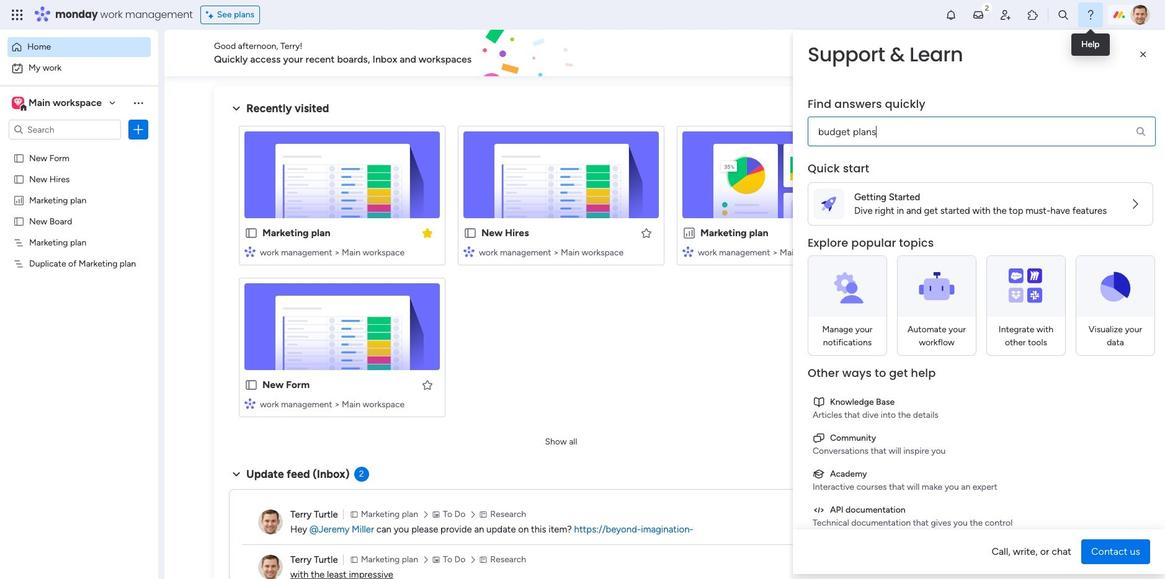 Task type: describe. For each thing, give the bounding box(es) containing it.
circle o image
[[942, 180, 950, 189]]

remove from favorites image
[[421, 227, 434, 239]]

header element
[[793, 30, 1165, 161]]

workspace options image
[[132, 97, 145, 109]]

see plans image
[[206, 8, 217, 22]]

2 check circle image from the top
[[942, 132, 950, 142]]

0 vertical spatial add to favorites image
[[859, 227, 872, 239]]

workspace image
[[14, 96, 22, 110]]

close update feed (inbox) image
[[229, 467, 244, 482]]

close recently visited image
[[229, 101, 244, 116]]

1 vertical spatial terry turtle image
[[258, 555, 283, 580]]

v2 user feedback image
[[933, 46, 943, 60]]

workspace selection element
[[12, 96, 104, 112]]

3 link container element from the top
[[813, 468, 1149, 481]]

0 vertical spatial option
[[7, 37, 151, 57]]

monday marketplace image
[[1027, 9, 1039, 21]]

help image
[[1085, 9, 1097, 21]]

public board image
[[244, 226, 258, 240]]

notifications image
[[945, 9, 957, 21]]



Task type: vqa. For each thing, say whether or not it's contained in the screenshot.
Public board image to the right
yes



Task type: locate. For each thing, give the bounding box(es) containing it.
2 element
[[354, 467, 369, 482]]

terry turtle image right help 'image' on the top right of the page
[[1130, 5, 1150, 25]]

search everything image
[[1057, 9, 1070, 21]]

0 vertical spatial check circle image
[[942, 117, 950, 126]]

1 vertical spatial option
[[7, 58, 151, 78]]

update feed image
[[972, 9, 985, 21]]

0 horizontal spatial public dashboard image
[[13, 194, 25, 206]]

terry turtle image down terry turtle icon
[[258, 555, 283, 580]]

1 link container element from the top
[[813, 396, 1149, 409]]

select product image
[[11, 9, 24, 21]]

search container element
[[808, 97, 1156, 146]]

check circle image
[[942, 117, 950, 126], [942, 132, 950, 142]]

add to favorites image
[[640, 227, 653, 239]]

options image
[[132, 123, 145, 136]]

getting started element
[[923, 452, 1109, 502]]

add to favorites image
[[859, 227, 872, 239], [421, 379, 434, 391]]

1 horizontal spatial terry turtle image
[[1130, 5, 1150, 25]]

help center element
[[923, 512, 1109, 561]]

2 image
[[982, 1, 993, 15]]

0 vertical spatial public dashboard image
[[13, 194, 25, 206]]

option
[[7, 37, 151, 57], [7, 58, 151, 78], [0, 147, 158, 149]]

0 vertical spatial terry turtle image
[[1130, 5, 1150, 25]]

1 horizontal spatial public dashboard image
[[683, 226, 696, 240]]

public dashboard image
[[13, 194, 25, 206], [683, 226, 696, 240]]

1 check circle image from the top
[[942, 117, 950, 126]]

invite members image
[[1000, 9, 1012, 21]]

templates image image
[[934, 250, 1098, 335]]

1 vertical spatial public dashboard image
[[683, 226, 696, 240]]

list box
[[0, 145, 158, 441]]

getting started logo image
[[822, 197, 836, 212]]

4 link container element from the top
[[813, 504, 1149, 517]]

2 vertical spatial option
[[0, 147, 158, 149]]

0 horizontal spatial terry turtle image
[[258, 555, 283, 580]]

quick search results list box
[[229, 116, 893, 432]]

public board image
[[13, 152, 25, 164], [13, 173, 25, 185], [13, 215, 25, 227], [463, 226, 477, 240], [244, 378, 258, 392]]

How can we help? search field
[[808, 117, 1156, 146]]

Search in workspace field
[[26, 123, 104, 137]]

extra links container element
[[808, 391, 1153, 535]]

1 vertical spatial add to favorites image
[[421, 379, 434, 391]]

workspace image
[[12, 96, 24, 110]]

component image
[[463, 246, 475, 257]]

link container element
[[813, 396, 1149, 409], [813, 432, 1149, 445], [813, 468, 1149, 481], [813, 504, 1149, 517]]

terry turtle image
[[1130, 5, 1150, 25], [258, 555, 283, 580]]

1 horizontal spatial add to favorites image
[[859, 227, 872, 239]]

2 link container element from the top
[[813, 432, 1149, 445]]

1 vertical spatial check circle image
[[942, 132, 950, 142]]

0 horizontal spatial add to favorites image
[[421, 379, 434, 391]]

terry turtle image
[[258, 510, 283, 535]]



